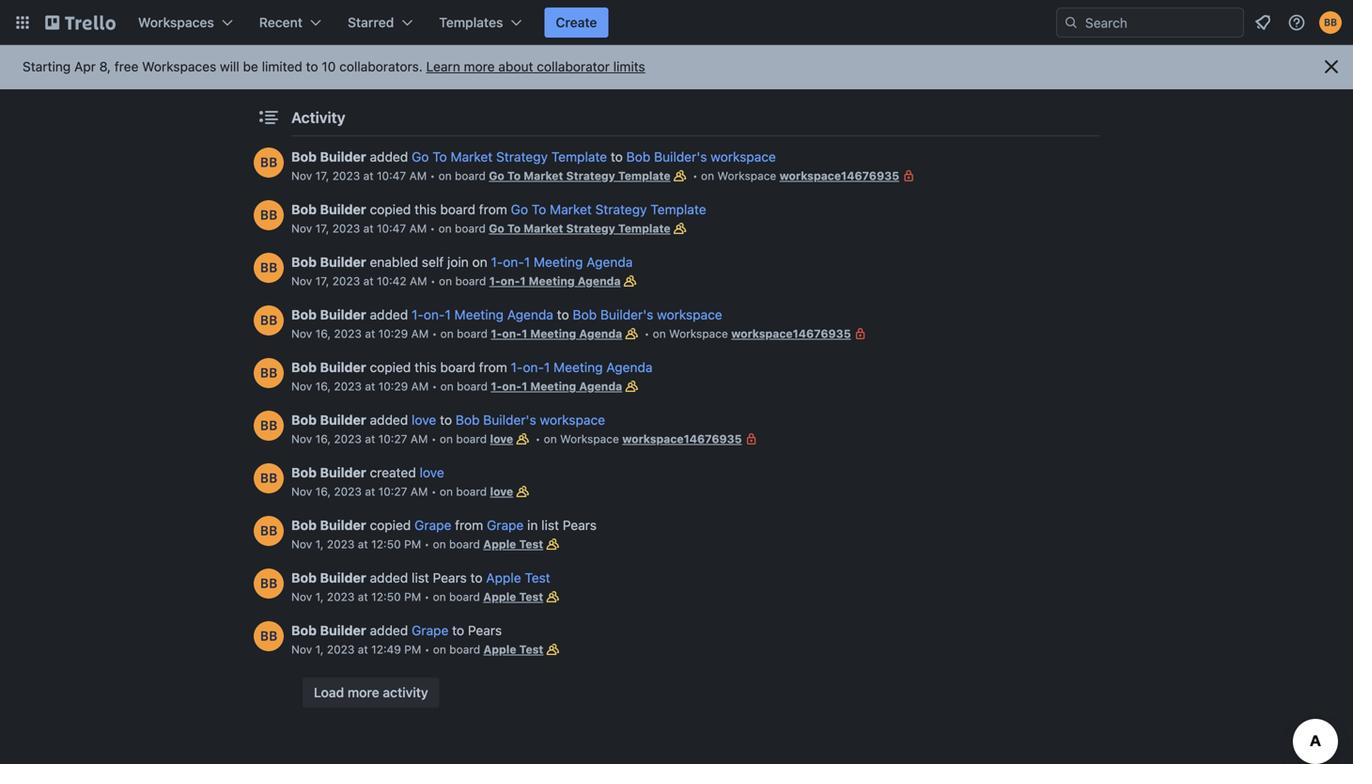 Task type: describe. For each thing, give the bounding box(es) containing it.
bob for bob builder added grape to pears
[[291, 623, 317, 638]]

be
[[243, 59, 258, 74]]

nov 17, 2023 at 10:42 am • on board 1-on-1 meeting agenda
[[291, 275, 621, 288]]

1 horizontal spatial more
[[464, 59, 495, 74]]

1 vertical spatial list
[[412, 570, 429, 586]]

workspace14676935 link for bob builder added go to market strategy template to bob builder's workspace
[[780, 169, 900, 182]]

bob builder (bobbuilder40) image for bob builder copied this board from go to market strategy template
[[254, 200, 284, 230]]

am up bob builder added love to bob builder's workspace
[[411, 380, 429, 393]]

added for 1-on-1 meeting agenda
[[370, 307, 408, 322]]

workspace14676935 for bob builder added 1-on-1 meeting agenda to bob builder's workspace
[[732, 327, 851, 340]]

all members of the workspace can see and edit this board. image for to pears
[[544, 640, 563, 659]]

go down learn
[[412, 149, 429, 165]]

workspaces inside dropdown button
[[138, 15, 214, 30]]

nov for bob builder copied this board from 1-on-1 meeting agenda
[[291, 380, 312, 393]]

create
[[556, 15, 597, 30]]

added for go to market strategy template
[[370, 149, 408, 165]]

• on workspace workspace14676935 for bob builder added 1-on-1 meeting agenda to bob builder's workspace
[[641, 327, 851, 340]]

recent
[[259, 15, 303, 30]]

1 17, from the top
[[316, 169, 329, 182]]

bob builder added go to market strategy template to bob builder's workspace
[[291, 149, 776, 165]]

bob builder (bobbuilder40) image for to
[[254, 306, 284, 336]]

workspaces button
[[127, 8, 244, 38]]

17, for bob builder copied this board from go to market strategy template
[[316, 222, 329, 235]]

workspace for bob builder added 1-on-1 meeting agenda to bob builder's workspace
[[657, 307, 723, 322]]

at for bob builder copied this board from go to market strategy template
[[363, 222, 374, 235]]

nov for bob builder added list pears to apple test
[[291, 590, 312, 604]]

bob builder created love
[[291, 465, 444, 480]]

bob for bob builder copied this board from 1-on-1 meeting agenda
[[291, 360, 317, 375]]

create button
[[545, 8, 609, 38]]

love link down bob builder added love to bob builder's workspace
[[490, 432, 514, 446]]

bob builder's workspace link for bob builder added 1-on-1 meeting agenda to bob builder's workspace
[[573, 307, 723, 322]]

am up bob builder copied this board from 1-on-1 meeting agenda
[[411, 327, 429, 340]]

board up bob builder copied this board from go to market strategy template
[[455, 169, 486, 182]]

all members of the workspace can see and edit this board. image for bob builder added list pears to apple test
[[544, 588, 562, 606]]

builder for bob builder added go to market strategy template to bob builder's workspace
[[320, 149, 366, 165]]

2 vertical spatial workspace
[[540, 412, 606, 428]]

from for 1-
[[479, 360, 508, 375]]

grape link left in
[[487, 518, 524, 533]]

limits
[[614, 59, 646, 74]]

grape link for to pears
[[412, 623, 449, 638]]

1, for copied
[[316, 538, 324, 551]]

about
[[499, 59, 534, 74]]

0 notifications image
[[1252, 11, 1275, 34]]

nov 1, 2023 at 12:50 pm • on board apple test for added list pears to
[[291, 590, 544, 604]]

bob builder added 1-on-1 meeting agenda to bob builder's workspace
[[291, 307, 723, 322]]

this workspace is private. it's not indexed or visible to those outside the workspace. image for bob builder added love to bob builder's workspace
[[742, 430, 761, 448]]

workspace14676935 link for bob builder added love to bob builder's workspace
[[623, 432, 742, 446]]

1 10:27 from the top
[[379, 432, 408, 446]]

this workspace is private. it's not indexed or visible to those outside the workspace. image for bob builder added 1-on-1 meeting agenda to bob builder's workspace
[[851, 324, 870, 343]]

board down bob builder copied this board from 1-on-1 meeting agenda
[[457, 380, 488, 393]]

bob for bob builder added 1-on-1 meeting agenda to bob builder's workspace
[[291, 307, 317, 322]]

17, for bob builder enabled self join on 1-on-1 meeting agenda
[[316, 275, 329, 288]]

1 horizontal spatial list
[[542, 518, 559, 533]]

board down bob builder added love to bob builder's workspace
[[456, 432, 487, 446]]

at for bob builder added list pears to apple test
[[358, 590, 368, 604]]

2023 for bob builder added list pears to apple test
[[327, 590, 355, 604]]

board up bob builder copied grape from grape in list pears on the bottom left of page
[[456, 485, 487, 498]]

apr
[[74, 59, 96, 74]]

workspace for bob builder added love to bob builder's workspace
[[560, 432, 619, 446]]

board down bob builder enabled self join on 1-on-1 meeting agenda
[[455, 275, 486, 288]]

load
[[314, 685, 344, 700]]

builder for bob builder enabled self join on 1-on-1 meeting agenda
[[320, 254, 366, 270]]

nov for bob builder created love
[[291, 485, 312, 498]]

10:42
[[377, 275, 407, 288]]

1, for added list pears to
[[316, 590, 324, 604]]

bob builder added grape to pears
[[291, 623, 502, 638]]

recent button
[[248, 8, 333, 38]]

board up join
[[440, 202, 476, 217]]

builder for bob builder added love to bob builder's workspace
[[320, 412, 366, 428]]

1 vertical spatial workspaces
[[142, 59, 216, 74]]

workspace for bob builder added go to market strategy template to bob builder's workspace
[[711, 149, 776, 165]]

builder's for template
[[654, 149, 707, 165]]

bob for bob builder added love to bob builder's workspace
[[291, 412, 317, 428]]

bob for bob builder created love
[[291, 465, 317, 480]]

at for bob builder copied this board from 1-on-1 meeting agenda
[[365, 380, 375, 393]]

workspace for bob builder added go to market strategy template to bob builder's workspace
[[718, 169, 777, 182]]

am up bob builder copied this board from go to market strategy template
[[410, 169, 427, 182]]

3 copied from the top
[[370, 518, 411, 533]]

board up bob builder added love to bob builder's workspace
[[440, 360, 476, 375]]

builder for bob builder copied grape from grape in list pears
[[320, 518, 366, 533]]

this workspace is private. it's not indexed or visible to those outside the workspace. image
[[900, 166, 919, 185]]

3 16, from the top
[[316, 432, 331, 446]]

starred
[[348, 15, 394, 30]]

created
[[370, 465, 416, 480]]

all members of the workspace can see and edit this board. image for self
[[621, 272, 640, 291]]

0 horizontal spatial more
[[348, 685, 380, 700]]

6 nov from the top
[[291, 432, 312, 446]]

2023 for to pears
[[327, 643, 355, 656]]

nov for to pears
[[291, 643, 312, 656]]

2023 for bob builder copied this board from go to market strategy template
[[333, 222, 360, 235]]

apple for from
[[484, 538, 516, 551]]

1 nov 16, 2023 at 10:29 am • on board 1-on-1 meeting agenda from the top
[[291, 327, 623, 340]]

workspace14676935 for bob builder added love to bob builder's workspace
[[623, 432, 742, 446]]

love up bob builder copied grape from grape in list pears on the bottom left of page
[[490, 485, 514, 498]]

at for from
[[358, 538, 368, 551]]

board up bob builder copied this board from 1-on-1 meeting agenda
[[457, 327, 488, 340]]

search image
[[1064, 15, 1079, 30]]

builder for bob builder added list pears to apple test
[[320, 570, 366, 586]]

4 added from the top
[[370, 570, 408, 586]]

am up self
[[410, 222, 427, 235]]

2 vertical spatial pears
[[468, 623, 502, 638]]

back to home image
[[45, 8, 116, 38]]

builder for bob builder copied this board from 1-on-1 meeting agenda
[[320, 360, 366, 375]]

grape for to
[[412, 623, 449, 638]]

1 nov 16, 2023 at 10:27 am • on board love from the top
[[291, 432, 514, 446]]

bob for bob builder added go to market strategy template to bob builder's workspace
[[291, 149, 317, 165]]

open information menu image
[[1288, 13, 1307, 32]]

apple test link for to pears
[[484, 643, 544, 656]]

builder for bob builder added 1-on-1 meeting agenda to bob builder's workspace
[[320, 307, 366, 322]]

2 10:47 from the top
[[377, 222, 406, 235]]

10
[[322, 59, 336, 74]]



Task type: vqa. For each thing, say whether or not it's contained in the screenshot.


Task type: locate. For each thing, give the bounding box(es) containing it.
nov for bob builder enabled self join on 1-on-1 meeting agenda
[[291, 275, 312, 288]]

nov 16, 2023 at 10:27 am • on board love up created
[[291, 432, 514, 446]]

1 vertical spatial 1,
[[316, 590, 324, 604]]

copied up bob builder added love to bob builder's workspace
[[370, 360, 411, 375]]

2023
[[333, 169, 360, 182], [333, 222, 360, 235], [333, 275, 360, 288], [334, 327, 362, 340], [334, 380, 362, 393], [334, 432, 362, 446], [334, 485, 362, 498], [327, 538, 355, 551], [327, 590, 355, 604], [327, 643, 355, 656]]

starting apr 8, free workspaces will be limited to 10 collaborators. learn more about collaborator limits
[[23, 59, 646, 74]]

grape link
[[415, 518, 452, 533], [487, 518, 524, 533], [412, 623, 449, 638]]

to
[[433, 149, 447, 165], [508, 169, 521, 182], [532, 202, 546, 217], [508, 222, 521, 235]]

12:50
[[372, 538, 401, 551], [372, 590, 401, 604]]

all members of the workspace can see and edit this board. image for this
[[671, 219, 690, 238]]

templates button
[[428, 8, 533, 38]]

10:29
[[379, 327, 408, 340], [379, 380, 408, 393]]

9 nov from the top
[[291, 590, 312, 604]]

go up bob builder copied this board from go to market strategy template
[[489, 169, 505, 182]]

more
[[464, 59, 495, 74], [348, 685, 380, 700]]

bob builder (bobbuilder40) image for bob builder copied this board from 1-on-1 meeting agenda
[[254, 358, 284, 388]]

to
[[306, 59, 318, 74], [611, 149, 623, 165], [557, 307, 569, 322], [440, 412, 452, 428], [471, 570, 483, 586], [452, 623, 465, 638]]

1 horizontal spatial pears
[[468, 623, 502, 638]]

2 vertical spatial copied
[[370, 518, 411, 533]]

bob for bob builder enabled self join on 1-on-1 meeting agenda
[[291, 254, 317, 270]]

agenda
[[587, 254, 633, 270], [578, 275, 621, 288], [507, 307, 554, 322], [579, 327, 623, 340], [607, 360, 653, 375], [579, 380, 623, 393]]

0 vertical spatial 12:50
[[372, 538, 401, 551]]

2 nov from the top
[[291, 222, 312, 235]]

copied up enabled in the left top of the page
[[370, 202, 411, 217]]

builder for bob builder added grape to pears
[[320, 623, 366, 638]]

workspace14676935
[[780, 169, 900, 182], [732, 327, 851, 340], [623, 432, 742, 446]]

12:49
[[372, 643, 401, 656]]

10 nov from the top
[[291, 643, 312, 656]]

2 1, from the top
[[316, 590, 324, 604]]

3 bob builder (bobbuilder40) image from the top
[[254, 358, 284, 388]]

am down self
[[410, 275, 427, 288]]

grape
[[415, 518, 452, 533], [487, 518, 524, 533], [412, 623, 449, 638]]

1 vertical spatial • on workspace workspace14676935
[[641, 327, 851, 340]]

this for go
[[415, 202, 437, 217]]

nov 1, 2023 at 12:50 pm • on board apple test down bob builder added list pears to apple test
[[291, 590, 544, 604]]

2 vertical spatial pm
[[405, 643, 422, 656]]

workspace for bob builder added 1-on-1 meeting agenda to bob builder's workspace
[[669, 327, 728, 340]]

2 vertical spatial 17,
[[316, 275, 329, 288]]

1 10:47 from the top
[[377, 169, 406, 182]]

go down bob builder added go to market strategy template to bob builder's workspace
[[511, 202, 528, 217]]

bob for bob builder added list pears to apple test
[[291, 570, 317, 586]]

workspaces down workspaces dropdown button
[[142, 59, 216, 74]]

1 1, from the top
[[316, 538, 324, 551]]

pears
[[563, 518, 597, 533], [433, 570, 467, 586], [468, 623, 502, 638]]

2 nov 16, 2023 at 10:29 am • on board 1-on-1 meeting agenda from the top
[[291, 380, 623, 393]]

1 12:50 from the top
[[372, 538, 401, 551]]

0 vertical spatial workspaces
[[138, 15, 214, 30]]

all members of the workspace can see and edit this board. image for love
[[514, 482, 532, 501]]

7 nov from the top
[[291, 485, 312, 498]]

pears down bob builder copied grape from grape in list pears on the bottom left of page
[[433, 570, 467, 586]]

bob builder's workspace link for bob builder added love to bob builder's workspace
[[456, 412, 606, 428]]

builder
[[320, 149, 366, 165], [320, 202, 366, 217], [320, 254, 366, 270], [320, 307, 366, 322], [320, 360, 366, 375], [320, 412, 366, 428], [320, 465, 366, 480], [320, 518, 366, 533], [320, 570, 366, 586], [320, 623, 366, 638]]

10:27 up created
[[379, 432, 408, 446]]

0 vertical spatial 10:47
[[377, 169, 406, 182]]

workspace
[[711, 149, 776, 165], [657, 307, 723, 322], [540, 412, 606, 428]]

0 vertical spatial nov 1, 2023 at 12:50 pm • on board apple test
[[291, 538, 544, 551]]

3 1, from the top
[[316, 643, 324, 656]]

Search field
[[1079, 8, 1244, 37]]

apple for bob builder added list pears to apple test
[[484, 590, 516, 604]]

bob builder (bobbuilder40) image
[[1320, 11, 1343, 34], [254, 148, 284, 178], [254, 253, 284, 283], [254, 411, 284, 441], [254, 463, 284, 494], [254, 516, 284, 546], [254, 621, 284, 652]]

board down bob builder added grape to pears
[[450, 643, 481, 656]]

2 vertical spatial bob builder's workspace link
[[456, 412, 606, 428]]

am down bob builder added love to bob builder's workspace
[[411, 432, 428, 446]]

0 vertical spatial workspace
[[718, 169, 777, 182]]

collaborators.
[[340, 59, 423, 74]]

am
[[410, 169, 427, 182], [410, 222, 427, 235], [410, 275, 427, 288], [411, 327, 429, 340], [411, 380, 429, 393], [411, 432, 428, 446], [411, 485, 428, 498]]

workspace
[[718, 169, 777, 182], [669, 327, 728, 340], [560, 432, 619, 446]]

1 vertical spatial builder's
[[601, 307, 654, 322]]

10:27
[[379, 432, 408, 446], [379, 485, 408, 498]]

0 vertical spatial workspace
[[711, 149, 776, 165]]

1 vertical spatial bob builder's workspace link
[[573, 307, 723, 322]]

2 vertical spatial from
[[455, 518, 483, 533]]

workspace14676935 for bob builder added go to market strategy template to bob builder's workspace
[[780, 169, 900, 182]]

1 vertical spatial workspace
[[657, 307, 723, 322]]

apple test link for bob builder added list pears to apple test
[[484, 590, 544, 604]]

pm down bob builder added list pears to apple test
[[404, 590, 421, 604]]

4 builder from the top
[[320, 307, 366, 322]]

added down collaborators.
[[370, 149, 408, 165]]

1-on-1 meeting agenda link
[[491, 254, 633, 270], [490, 275, 621, 288], [412, 307, 554, 322], [491, 327, 623, 340], [511, 360, 653, 375], [491, 380, 623, 393]]

10:27 down created
[[379, 485, 408, 498]]

builder for bob builder copied this board from go to market strategy template
[[320, 202, 366, 217]]

1, up bob builder added grape to pears
[[316, 590, 324, 604]]

1 nov from the top
[[291, 169, 312, 182]]

1 bob builder (bobbuilder40) image from the top
[[254, 200, 284, 230]]

0 vertical spatial 17,
[[316, 169, 329, 182]]

starred button
[[337, 8, 424, 38]]

learn
[[426, 59, 461, 74]]

bob builder enabled self join on 1-on-1 meeting agenda
[[291, 254, 633, 270]]

6 builder from the top
[[320, 412, 366, 428]]

0 horizontal spatial pears
[[433, 570, 467, 586]]

0 vertical spatial this
[[415, 202, 437, 217]]

meeting
[[534, 254, 583, 270], [529, 275, 575, 288], [455, 307, 504, 322], [531, 327, 577, 340], [554, 360, 603, 375], [531, 380, 577, 393]]

2 nov 1, 2023 at 12:50 pm • on board apple test from the top
[[291, 590, 544, 604]]

0 vertical spatial this workspace is private. it's not indexed or visible to those outside the workspace. image
[[851, 324, 870, 343]]

copied down created
[[370, 518, 411, 533]]

list right in
[[542, 518, 559, 533]]

nov 17, 2023 at 10:47 am • on board go to market strategy template down bob builder copied this board from go to market strategy template
[[291, 222, 671, 235]]

2 12:50 from the top
[[372, 590, 401, 604]]

load more activity
[[314, 685, 428, 700]]

board down bob builder copied this board from go to market strategy template
[[455, 222, 486, 235]]

nov 1, 2023 at 12:49 pm • on board apple test
[[291, 643, 544, 656]]

in
[[528, 518, 538, 533]]

1 vertical spatial copied
[[370, 360, 411, 375]]

16,
[[316, 327, 331, 340], [316, 380, 331, 393], [316, 432, 331, 446], [316, 485, 331, 498]]

0 vertical spatial copied
[[370, 202, 411, 217]]

2 nov 16, 2023 at 10:27 am • on board love from the top
[[291, 485, 514, 498]]

0 horizontal spatial builder's
[[483, 412, 537, 428]]

collaborator
[[537, 59, 610, 74]]

workspaces
[[138, 15, 214, 30], [142, 59, 216, 74]]

added down 10:42
[[370, 307, 408, 322]]

1, up load
[[316, 643, 324, 656]]

12:50 for copied
[[372, 538, 401, 551]]

primary element
[[0, 0, 1354, 45]]

pm for added list pears to
[[404, 590, 421, 604]]

0 vertical spatial bob builder's workspace link
[[627, 149, 776, 165]]

1 vertical spatial 17,
[[316, 222, 329, 235]]

0 vertical spatial 10:29
[[379, 327, 408, 340]]

bob
[[291, 149, 317, 165], [627, 149, 651, 165], [291, 202, 317, 217], [291, 254, 317, 270], [291, 307, 317, 322], [573, 307, 597, 322], [291, 360, 317, 375], [291, 412, 317, 428], [456, 412, 480, 428], [291, 465, 317, 480], [291, 518, 317, 533], [291, 570, 317, 586], [291, 623, 317, 638]]

pm up bob builder added list pears to apple test
[[404, 538, 421, 551]]

templates
[[439, 15, 503, 30]]

1 16, from the top
[[316, 327, 331, 340]]

1 vertical spatial workspace14676935
[[732, 327, 851, 340]]

learn more about collaborator limits link
[[426, 59, 646, 74]]

pm for copied
[[404, 538, 421, 551]]

1-
[[491, 254, 503, 270], [490, 275, 501, 288], [412, 307, 424, 322], [491, 327, 502, 340], [511, 360, 523, 375], [491, 380, 502, 393]]

added up bob builder added grape to pears
[[370, 570, 408, 586]]

1 this from the top
[[415, 202, 437, 217]]

board down bob builder added list pears to apple test
[[449, 590, 480, 604]]

list down bob builder copied grape from grape in list pears on the bottom left of page
[[412, 570, 429, 586]]

apple test link for from
[[484, 538, 544, 551]]

pears right in
[[563, 518, 597, 533]]

from left in
[[455, 518, 483, 533]]

will
[[220, 59, 240, 74]]

this
[[415, 202, 437, 217], [415, 360, 437, 375]]

bob for bob builder copied this board from go to market strategy template
[[291, 202, 317, 217]]

workspaces up 'free'
[[138, 15, 214, 30]]

love right created
[[420, 465, 444, 480]]

pears up 'nov 1, 2023 at 12:49 pm • on board apple test'
[[468, 623, 502, 638]]

from up bob builder enabled self join on 1-on-1 meeting agenda
[[479, 202, 508, 217]]

1 vertical spatial 10:29
[[379, 380, 408, 393]]

builder's
[[654, 149, 707, 165], [601, 307, 654, 322], [483, 412, 537, 428]]

7 builder from the top
[[320, 465, 366, 480]]

17,
[[316, 169, 329, 182], [316, 222, 329, 235], [316, 275, 329, 288]]

0 vertical spatial builder's
[[654, 149, 707, 165]]

0 horizontal spatial this workspace is private. it's not indexed or visible to those outside the workspace. image
[[742, 430, 761, 448]]

copied
[[370, 202, 411, 217], [370, 360, 411, 375], [370, 518, 411, 533]]

nov 1, 2023 at 12:50 pm • on board apple test down bob builder copied grape from grape in list pears on the bottom left of page
[[291, 538, 544, 551]]

2 vertical spatial 1,
[[316, 643, 324, 656]]

pm down bob builder added grape to pears
[[405, 643, 422, 656]]

8 builder from the top
[[320, 518, 366, 533]]

2 bob builder (bobbuilder40) image from the top
[[254, 306, 284, 336]]

5 builder from the top
[[320, 360, 366, 375]]

1 vertical spatial nov 16, 2023 at 10:27 am • on board love
[[291, 485, 514, 498]]

2 17, from the top
[[316, 222, 329, 235]]

1, for added
[[316, 643, 324, 656]]

load more activity link
[[303, 678, 440, 708]]

list
[[542, 518, 559, 533], [412, 570, 429, 586]]

0 vertical spatial nov 17, 2023 at 10:47 am • on board go to market strategy template
[[291, 169, 671, 182]]

2023 for bob builder created love
[[334, 485, 362, 498]]

love
[[412, 412, 437, 428], [490, 432, 514, 446], [420, 465, 444, 480], [490, 485, 514, 498]]

this workspace is private. it's not indexed or visible to those outside the workspace. image
[[851, 324, 870, 343], [742, 430, 761, 448]]

2 builder from the top
[[320, 202, 366, 217]]

•
[[430, 169, 436, 182], [693, 169, 698, 182], [430, 222, 436, 235], [431, 275, 436, 288], [432, 327, 437, 340], [645, 327, 650, 340], [432, 380, 437, 393], [431, 432, 437, 446], [535, 432, 541, 446], [431, 485, 437, 498], [425, 538, 430, 551], [425, 590, 430, 604], [425, 643, 430, 656]]

grape for from
[[415, 518, 452, 533]]

1 vertical spatial from
[[479, 360, 508, 375]]

1 vertical spatial workspace
[[669, 327, 728, 340]]

love link up bob builder copied grape from grape in list pears on the bottom left of page
[[490, 485, 514, 498]]

1 nov 17, 2023 at 10:47 am • on board go to market strategy template from the top
[[291, 169, 671, 182]]

0 horizontal spatial list
[[412, 570, 429, 586]]

builder's for agenda
[[601, 307, 654, 322]]

nov for bob builder copied this board from go to market strategy template
[[291, 222, 312, 235]]

board
[[455, 169, 486, 182], [440, 202, 476, 217], [455, 222, 486, 235], [455, 275, 486, 288], [457, 327, 488, 340], [440, 360, 476, 375], [457, 380, 488, 393], [456, 432, 487, 446], [456, 485, 487, 498], [449, 538, 480, 551], [449, 590, 480, 604], [450, 643, 481, 656]]

1 vertical spatial 10:27
[[379, 485, 408, 498]]

added up the 12:49
[[370, 623, 408, 638]]

5 added from the top
[[370, 623, 408, 638]]

• on workspace workspace14676935 for bob builder added go to market strategy template to bob builder's workspace
[[690, 169, 900, 182]]

12:50 for added list pears to
[[372, 590, 401, 604]]

1 vertical spatial pears
[[433, 570, 467, 586]]

1 vertical spatial pm
[[404, 590, 421, 604]]

nov for from
[[291, 538, 312, 551]]

this up bob builder added love to bob builder's workspace
[[415, 360, 437, 375]]

1 vertical spatial this workspace is private. it's not indexed or visible to those outside the workspace. image
[[742, 430, 761, 448]]

2023 for bob builder enabled self join on 1-on-1 meeting agenda
[[333, 275, 360, 288]]

bob builder copied grape from grape in list pears
[[291, 518, 597, 533]]

grape link for from
[[415, 518, 452, 533]]

1,
[[316, 538, 324, 551], [316, 590, 324, 604], [316, 643, 324, 656]]

1 vertical spatial nov 16, 2023 at 10:29 am • on board 1-on-1 meeting agenda
[[291, 380, 623, 393]]

2 this from the top
[[415, 360, 437, 375]]

on-
[[503, 254, 524, 270], [501, 275, 520, 288], [424, 307, 445, 322], [502, 327, 522, 340], [523, 360, 544, 375], [502, 380, 522, 393]]

enabled
[[370, 254, 418, 270]]

1 horizontal spatial this workspace is private. it's not indexed or visible to those outside the workspace. image
[[851, 324, 870, 343]]

starting
[[23, 59, 71, 74]]

free
[[114, 59, 139, 74]]

grape left in
[[487, 518, 524, 533]]

at for bob builder created love
[[365, 485, 375, 498]]

1 vertical spatial nov 1, 2023 at 12:50 pm • on board apple test
[[291, 590, 544, 604]]

3 added from the top
[[370, 412, 408, 428]]

love link up created
[[412, 412, 437, 428]]

0 vertical spatial list
[[542, 518, 559, 533]]

bob builder's workspace link for bob builder added go to market strategy template to bob builder's workspace
[[627, 149, 776, 165]]

bob builder copied this board from go to market strategy template
[[291, 202, 707, 217]]

3 17, from the top
[[316, 275, 329, 288]]

3 pm from the top
[[405, 643, 422, 656]]

bob for bob builder copied grape from grape in list pears
[[291, 518, 317, 533]]

test for bob builder added list pears to apple test
[[519, 590, 544, 604]]

nov 16, 2023 at 10:29 am • on board 1-on-1 meeting agenda up bob builder copied this board from 1-on-1 meeting agenda
[[291, 327, 623, 340]]

all members of the workspace can see and edit this board. image
[[671, 166, 690, 185], [671, 219, 690, 238], [621, 272, 640, 291], [623, 324, 641, 343], [514, 482, 532, 501]]

self
[[422, 254, 444, 270]]

1 copied from the top
[[370, 202, 411, 217]]

added up created
[[370, 412, 408, 428]]

0 vertical spatial pm
[[404, 538, 421, 551]]

pm
[[404, 538, 421, 551], [404, 590, 421, 604], [405, 643, 422, 656]]

2 copied from the top
[[370, 360, 411, 375]]

2 vertical spatial builder's
[[483, 412, 537, 428]]

all members of the workspace can see and edit this board. image
[[623, 377, 641, 396], [514, 430, 532, 448], [544, 535, 562, 554], [544, 588, 562, 606], [544, 640, 563, 659]]

at for to pears
[[358, 643, 368, 656]]

test for to pears
[[520, 643, 544, 656]]

love link right created
[[420, 465, 444, 480]]

at for bob builder enabled self join on 1-on-1 meeting agenda
[[363, 275, 374, 288]]

8 nov from the top
[[291, 538, 312, 551]]

0 vertical spatial nov 16, 2023 at 10:27 am • on board love
[[291, 432, 514, 446]]

nov 1, 2023 at 12:50 pm • on board apple test
[[291, 538, 544, 551], [291, 590, 544, 604]]

workspace14676935 link for bob builder added 1-on-1 meeting agenda to bob builder's workspace
[[732, 327, 851, 340]]

all members of the workspace can see and edit this board. image for bob builder copied this board from 1-on-1 meeting agenda
[[623, 377, 641, 396]]

2 added from the top
[[370, 307, 408, 322]]

grape link up bob builder added list pears to apple test
[[415, 518, 452, 533]]

go
[[412, 149, 429, 165], [489, 169, 505, 182], [511, 202, 528, 217], [489, 222, 505, 235]]

copied for go to market strategy template
[[370, 202, 411, 217]]

nov 17, 2023 at 10:47 am • on board go to market strategy template up bob builder copied this board from go to market strategy template
[[291, 169, 671, 182]]

12:50 up bob builder added grape to pears
[[372, 590, 401, 604]]

join
[[448, 254, 469, 270]]

board down bob builder copied grape from grape in list pears on the bottom left of page
[[449, 538, 480, 551]]

0 vertical spatial more
[[464, 59, 495, 74]]

0 vertical spatial nov 16, 2023 at 10:29 am • on board 1-on-1 meeting agenda
[[291, 327, 623, 340]]

0 vertical spatial pears
[[563, 518, 597, 533]]

2 horizontal spatial builder's
[[654, 149, 707, 165]]

10:29 down 10:42
[[379, 327, 408, 340]]

2 vertical spatial workspace14676935 link
[[623, 432, 742, 446]]

0 vertical spatial workspace14676935
[[780, 169, 900, 182]]

am down created
[[411, 485, 428, 498]]

1 vertical spatial more
[[348, 685, 380, 700]]

2023 for bob builder copied this board from 1-on-1 meeting agenda
[[334, 380, 362, 393]]

nov 16, 2023 at 10:29 am • on board 1-on-1 meeting agenda
[[291, 327, 623, 340], [291, 380, 623, 393]]

2 vertical spatial workspace
[[560, 432, 619, 446]]

more right learn
[[464, 59, 495, 74]]

1 vertical spatial 10:47
[[377, 222, 406, 235]]

0 vertical spatial workspace14676935 link
[[780, 169, 900, 182]]

2 10:29 from the top
[[379, 380, 408, 393]]

1 horizontal spatial builder's
[[601, 307, 654, 322]]

market
[[451, 149, 493, 165], [524, 169, 564, 182], [550, 202, 592, 217], [524, 222, 564, 235]]

1, down bob builder created love
[[316, 538, 324, 551]]

12:50 up bob builder added list pears to apple test
[[372, 538, 401, 551]]

bob builder (bobbuilder40) image
[[254, 200, 284, 230], [254, 306, 284, 336], [254, 358, 284, 388], [254, 569, 284, 599]]

10:47
[[377, 169, 406, 182], [377, 222, 406, 235]]

love up created
[[412, 412, 437, 428]]

• on workspace workspace14676935
[[690, 169, 900, 182], [641, 327, 851, 340], [532, 432, 742, 446]]

pm for added
[[405, 643, 422, 656]]

builder for bob builder created love
[[320, 465, 366, 480]]

apple for to pears
[[484, 643, 517, 656]]

4 nov from the top
[[291, 327, 312, 340]]

from for go
[[479, 202, 508, 217]]

2 vertical spatial workspace14676935
[[623, 432, 742, 446]]

1 builder from the top
[[320, 149, 366, 165]]

activity
[[291, 109, 346, 126]]

from down the bob builder added 1-on-1 meeting agenda to bob builder's workspace
[[479, 360, 508, 375]]

bob builder added list pears to apple test
[[291, 570, 551, 586]]

all members of the workspace can see and edit this board. image for from
[[544, 535, 562, 554]]

love down bob builder added love to bob builder's workspace
[[490, 432, 514, 446]]

nov 17, 2023 at 10:47 am • on board go to market strategy template
[[291, 169, 671, 182], [291, 222, 671, 235]]

1 added from the top
[[370, 149, 408, 165]]

0 vertical spatial • on workspace workspace14676935
[[690, 169, 900, 182]]

added for love
[[370, 412, 408, 428]]

1 vertical spatial this
[[415, 360, 437, 375]]

1 vertical spatial 12:50
[[372, 590, 401, 604]]

template
[[552, 149, 607, 165], [619, 169, 671, 182], [651, 202, 707, 217], [619, 222, 671, 235]]

1
[[524, 254, 530, 270], [520, 275, 526, 288], [445, 307, 451, 322], [522, 327, 528, 340], [544, 360, 550, 375], [522, 380, 528, 393]]

2023 for from
[[327, 538, 355, 551]]

bob builder's workspace link
[[627, 149, 776, 165], [573, 307, 723, 322], [456, 412, 606, 428]]

0 vertical spatial from
[[479, 202, 508, 217]]

apple
[[484, 538, 516, 551], [486, 570, 521, 586], [484, 590, 516, 604], [484, 643, 517, 656]]

all members of the workspace can see and edit this board. image for to
[[514, 430, 532, 448]]

1 nov 1, 2023 at 12:50 pm • on board apple test from the top
[[291, 538, 544, 551]]

3 nov from the top
[[291, 275, 312, 288]]

this for 1-
[[415, 360, 437, 375]]

2 horizontal spatial pears
[[563, 518, 597, 533]]

1 10:29 from the top
[[379, 327, 408, 340]]

1 vertical spatial workspace14676935 link
[[732, 327, 851, 340]]

bob builder (bobbuilder40) image for bob builder added list pears to apple test
[[254, 569, 284, 599]]

go to market strategy template link
[[412, 149, 607, 165], [489, 169, 671, 182], [511, 202, 707, 217], [489, 222, 671, 235]]

bob builder added love to bob builder's workspace
[[291, 412, 606, 428]]

2 vertical spatial • on workspace workspace14676935
[[532, 432, 742, 446]]

2 pm from the top
[[404, 590, 421, 604]]

nov
[[291, 169, 312, 182], [291, 222, 312, 235], [291, 275, 312, 288], [291, 327, 312, 340], [291, 380, 312, 393], [291, 432, 312, 446], [291, 485, 312, 498], [291, 538, 312, 551], [291, 590, 312, 604], [291, 643, 312, 656]]

10 builder from the top
[[320, 623, 366, 638]]

1 vertical spatial nov 17, 2023 at 10:47 am • on board go to market strategy template
[[291, 222, 671, 235]]

nov 16, 2023 at 10:29 am • on board 1-on-1 meeting agenda down bob builder copied this board from 1-on-1 meeting agenda
[[291, 380, 623, 393]]

test for from
[[519, 538, 544, 551]]

limited
[[262, 59, 303, 74]]

nov 16, 2023 at 10:27 am • on board love
[[291, 432, 514, 446], [291, 485, 514, 498]]

grape up 'nov 1, 2023 at 12:49 pm • on board apple test'
[[412, 623, 449, 638]]

test
[[519, 538, 544, 551], [525, 570, 551, 586], [519, 590, 544, 604], [520, 643, 544, 656]]

4 bob builder (bobbuilder40) image from the top
[[254, 569, 284, 599]]

2 10:27 from the top
[[379, 485, 408, 498]]

5 nov from the top
[[291, 380, 312, 393]]

strategy
[[496, 149, 548, 165], [566, 169, 616, 182], [596, 202, 647, 217], [566, 222, 616, 235]]

• on workspace workspace14676935 for bob builder added love to bob builder's workspace
[[532, 432, 742, 446]]

0 vertical spatial 1,
[[316, 538, 324, 551]]

more right load
[[348, 685, 380, 700]]

0 vertical spatial 10:27
[[379, 432, 408, 446]]

copied for 1-on-1 meeting agenda
[[370, 360, 411, 375]]

activity
[[383, 685, 428, 700]]

8,
[[99, 59, 111, 74]]

2 nov 17, 2023 at 10:47 am • on board go to market strategy template from the top
[[291, 222, 671, 235]]

workspace14676935 link
[[780, 169, 900, 182], [732, 327, 851, 340], [623, 432, 742, 446]]

bob builder copied this board from 1-on-1 meeting agenda
[[291, 360, 653, 375]]

9 builder from the top
[[320, 570, 366, 586]]

from
[[479, 202, 508, 217], [479, 360, 508, 375], [455, 518, 483, 533]]

grape link up 'nov 1, 2023 at 12:49 pm • on board apple test'
[[412, 623, 449, 638]]

2 16, from the top
[[316, 380, 331, 393]]

10:29 up bob builder added love to bob builder's workspace
[[379, 380, 408, 393]]

go down bob builder copied this board from go to market strategy template
[[489, 222, 505, 235]]

this up self
[[415, 202, 437, 217]]

4 16, from the top
[[316, 485, 331, 498]]

on
[[439, 169, 452, 182], [701, 169, 715, 182], [439, 222, 452, 235], [472, 254, 488, 270], [439, 275, 452, 288], [441, 327, 454, 340], [653, 327, 666, 340], [441, 380, 454, 393], [440, 432, 453, 446], [544, 432, 557, 446], [440, 485, 453, 498], [433, 538, 446, 551], [433, 590, 446, 604], [433, 643, 446, 656]]

grape up bob builder added list pears to apple test
[[415, 518, 452, 533]]

1 pm from the top
[[404, 538, 421, 551]]

at
[[363, 169, 374, 182], [363, 222, 374, 235], [363, 275, 374, 288], [365, 327, 375, 340], [365, 380, 375, 393], [365, 432, 375, 446], [365, 485, 375, 498], [358, 538, 368, 551], [358, 590, 368, 604], [358, 643, 368, 656]]

nov 16, 2023 at 10:27 am • on board love down created
[[291, 485, 514, 498]]

3 builder from the top
[[320, 254, 366, 270]]



